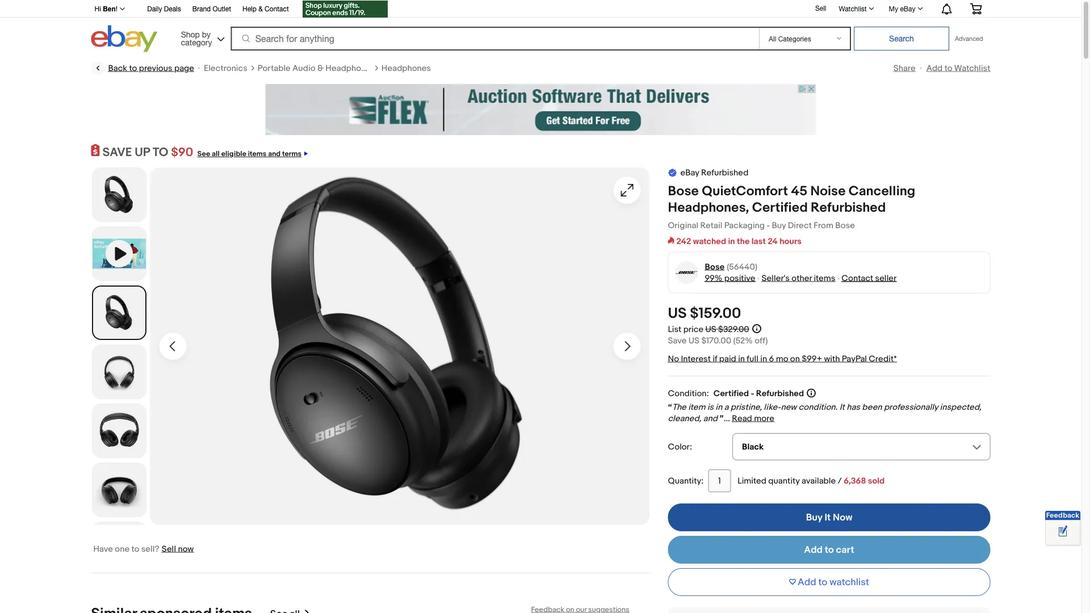 Task type: describe. For each thing, give the bounding box(es) containing it.
contact seller link
[[842, 273, 897, 283]]

seller's other items
[[762, 273, 835, 283]]

daily
[[147, 5, 162, 13]]

page
[[174, 63, 194, 73]]

Quantity: text field
[[708, 470, 731, 492]]

off)
[[755, 336, 768, 346]]

my
[[889, 5, 898, 12]]

shop
[[181, 30, 200, 39]]

& inside help & contact link
[[258, 5, 263, 13]]

now
[[833, 512, 853, 524]]

positive
[[724, 273, 755, 283]]

share
[[894, 63, 916, 73]]

watched
[[693, 236, 726, 246]]

color
[[668, 442, 690, 452]]

a
[[724, 402, 729, 412]]

account navigation
[[88, 0, 991, 19]]

the
[[672, 402, 686, 412]]

paid
[[719, 354, 736, 364]]

last
[[752, 236, 766, 246]]

$159.00
[[690, 305, 741, 323]]

to
[[153, 145, 168, 160]]

- inside 'bose quietcomfort 45 noise cancelling headphones, certified refurbished original retail packaging - buy direct from bose'
[[767, 220, 770, 231]]

get the coupon image
[[303, 1, 388, 18]]

sell?
[[141, 544, 159, 554]]

1 horizontal spatial watchlist
[[954, 63, 991, 73]]

bose for quietcomfort
[[668, 183, 699, 200]]

headphones link
[[381, 62, 431, 74]]

to for add to watchlist
[[945, 63, 953, 73]]

0 horizontal spatial picture 2 of 19 image
[[93, 287, 145, 339]]

hi ben !
[[95, 5, 118, 13]]

video 1 of 1 image
[[92, 227, 146, 281]]

to for back to previous page
[[129, 63, 137, 73]]

like-
[[764, 402, 781, 412]]

(52%
[[733, 336, 753, 346]]

ben
[[103, 5, 116, 13]]

$99+
[[802, 354, 822, 364]]

list price us $329.00
[[668, 324, 749, 334]]

bose image
[[675, 261, 698, 284]]

interest
[[681, 354, 711, 364]]

picture 3 of 19 image
[[92, 345, 146, 399]]

daily deals link
[[147, 3, 181, 16]]

refurbished inside 'bose quietcomfort 45 noise cancelling headphones, certified refurbished original retail packaging - buy direct from bose'
[[811, 200, 886, 216]]

now
[[178, 544, 194, 554]]

add to watchlist
[[798, 576, 869, 588]]

read
[[732, 413, 752, 424]]

shop by category
[[181, 30, 212, 47]]

in left "the"
[[728, 236, 735, 246]]

up
[[135, 145, 150, 160]]

read more link
[[732, 413, 774, 424]]

category
[[181, 37, 212, 47]]

0 vertical spatial us
[[668, 305, 687, 323]]

more
[[754, 413, 774, 424]]

certified - refurbished
[[714, 388, 804, 399]]

add for add to cart
[[804, 544, 823, 556]]

direct
[[788, 220, 812, 231]]

terms
[[282, 150, 302, 158]]

6,368
[[844, 476, 866, 486]]

credit*
[[869, 354, 897, 364]]

ebay inside my ebay link
[[900, 5, 916, 12]]

to for add to watchlist
[[819, 576, 828, 588]]

contact inside account navigation
[[265, 5, 289, 13]]

to for add to cart
[[825, 544, 834, 556]]

sell link
[[810, 4, 832, 12]]

hi
[[95, 5, 101, 13]]

if
[[713, 354, 717, 364]]

save us $170.00 (52% off)
[[668, 336, 768, 346]]

1 vertical spatial certified
[[714, 388, 749, 399]]

certified inside 'bose quietcomfort 45 noise cancelling headphones, certified refurbished original retail packaging - buy direct from bose'
[[752, 200, 808, 216]]

and inside " the item is in a pristine, like-new condition. it has been professionally inspected, cleaned, and
[[703, 413, 718, 424]]

watchlist inside account navigation
[[839, 5, 867, 12]]

help & contact link
[[242, 3, 289, 16]]

1 horizontal spatial contact
[[842, 273, 873, 283]]

by
[[202, 30, 211, 39]]

the
[[737, 236, 750, 246]]

watchlist link
[[833, 2, 879, 15]]

1 vertical spatial bose
[[835, 220, 855, 231]]

cart
[[836, 544, 854, 556]]

0 horizontal spatial ebay
[[681, 168, 699, 178]]

has
[[847, 402, 860, 412]]

portable audio & headphones
[[258, 63, 375, 73]]

advertisement region
[[265, 84, 816, 135]]

none submit inside shop by category "banner"
[[854, 27, 949, 51]]

" the item is in a pristine, like-new condition. it has been professionally inspected, cleaned, and
[[668, 402, 982, 424]]

bose quietcomfort 45 noise cancelling headphones, certified refurbished original retail packaging - buy direct from bose
[[668, 183, 915, 231]]

inspected,
[[940, 402, 982, 412]]

watchlist
[[830, 576, 869, 588]]

2 vertical spatial us
[[689, 336, 700, 346]]

1 horizontal spatial refurbished
[[756, 388, 804, 399]]

bose (56440)
[[705, 262, 757, 272]]

cleaned,
[[668, 413, 701, 424]]

quantity:
[[668, 476, 704, 486]]

available
[[802, 476, 836, 486]]

limited quantity available / 6,368 sold
[[738, 476, 885, 486]]

0 vertical spatial refurbished
[[701, 168, 749, 178]]

contact seller
[[842, 273, 897, 283]]

with
[[824, 354, 840, 364]]

add for add to watchlist
[[927, 63, 943, 73]]

professionally
[[884, 402, 938, 412]]

other
[[792, 273, 812, 283]]

Search for anything text field
[[233, 28, 757, 49]]

1 vertical spatial us
[[706, 324, 716, 334]]

paypal
[[842, 354, 867, 364]]

retail
[[700, 220, 723, 231]]

original
[[668, 220, 698, 231]]



Task type: locate. For each thing, give the bounding box(es) containing it.
0 horizontal spatial contact
[[265, 5, 289, 13]]

electronics
[[204, 63, 247, 73]]

no
[[668, 354, 679, 364]]

1 horizontal spatial bose
[[705, 262, 725, 272]]

buy it now link
[[668, 504, 991, 532]]

1 vertical spatial refurbished
[[811, 200, 886, 216]]

"
[[668, 402, 672, 412]]

been
[[862, 402, 882, 412]]

refurbished up from at the top right
[[811, 200, 886, 216]]

&
[[258, 5, 263, 13], [317, 63, 324, 73]]

bose for (56440)
[[705, 262, 725, 272]]

watchlist
[[839, 5, 867, 12], [954, 63, 991, 73]]

1 horizontal spatial buy
[[806, 512, 823, 524]]

1 headphones from the left
[[326, 63, 375, 73]]

ebay
[[900, 5, 916, 12], [681, 168, 699, 178]]

- up 24
[[767, 220, 770, 231]]

99% positive
[[705, 273, 755, 283]]

it inside " the item is in a pristine, like-new condition. it has been professionally inspected, cleaned, and
[[840, 402, 845, 412]]

noise
[[811, 183, 846, 200]]

daily deals
[[147, 5, 181, 13]]

certified up a
[[714, 388, 749, 399]]

quietcomfort
[[702, 183, 788, 200]]

deals
[[164, 5, 181, 13]]

0 vertical spatial watchlist
[[839, 5, 867, 12]]

buy
[[772, 220, 786, 231], [806, 512, 823, 524]]

it left the has at bottom
[[840, 402, 845, 412]]

45
[[791, 183, 808, 200]]

-
[[767, 220, 770, 231], [751, 388, 754, 399]]

items right eligible
[[248, 150, 267, 158]]

have one to sell? sell now
[[93, 544, 194, 554]]

1 horizontal spatial -
[[767, 220, 770, 231]]

1 horizontal spatial ebay
[[900, 5, 916, 12]]

1 vertical spatial buy
[[806, 512, 823, 524]]

0 vertical spatial buy
[[772, 220, 786, 231]]

0 horizontal spatial bose
[[668, 183, 699, 200]]

refurbished up like-
[[756, 388, 804, 399]]

see
[[197, 150, 210, 158]]

& right help at the top of the page
[[258, 5, 263, 13]]

0 horizontal spatial sell
[[162, 544, 176, 554]]

and
[[268, 150, 281, 158], [703, 413, 718, 424]]

watchlist down advanced link
[[954, 63, 991, 73]]

2 vertical spatial refurbished
[[756, 388, 804, 399]]

2 headphones from the left
[[381, 63, 431, 73]]

contact right help at the top of the page
[[265, 5, 289, 13]]

1 horizontal spatial us
[[689, 336, 700, 346]]

help & contact
[[242, 5, 289, 13]]

1 horizontal spatial sell
[[815, 4, 826, 12]]

text__icon image
[[668, 168, 677, 177]]

portable
[[258, 63, 291, 73]]

add to cart link
[[668, 536, 991, 564]]

0 horizontal spatial and
[[268, 150, 281, 158]]

your shopping cart image
[[970, 3, 983, 14]]

advanced link
[[949, 27, 989, 50]]

in left a
[[716, 402, 722, 412]]

& right audio
[[317, 63, 324, 73]]

brand
[[192, 5, 211, 13]]

buy left now
[[806, 512, 823, 524]]

1 vertical spatial -
[[751, 388, 754, 399]]

add left cart
[[804, 544, 823, 556]]

sell now link
[[162, 544, 194, 554]]

to down advanced link
[[945, 63, 953, 73]]

$90
[[171, 145, 193, 160]]

mo
[[776, 354, 788, 364]]

price
[[683, 324, 704, 334]]

contact
[[265, 5, 289, 13], [842, 273, 873, 283]]

picture 2 of 19 image
[[150, 168, 650, 525], [93, 287, 145, 339]]

back
[[108, 63, 127, 73]]

2 vertical spatial add
[[798, 576, 816, 588]]

!
[[116, 5, 118, 13]]

0 vertical spatial ebay
[[900, 5, 916, 12]]

sell left now
[[162, 544, 176, 554]]

add for add to watchlist
[[798, 576, 816, 588]]

items right other
[[814, 273, 835, 283]]

add right share button
[[927, 63, 943, 73]]

0 vertical spatial it
[[840, 402, 845, 412]]

contact left seller
[[842, 273, 873, 283]]

0 vertical spatial &
[[258, 5, 263, 13]]

0 horizontal spatial headphones
[[326, 63, 375, 73]]

2 horizontal spatial us
[[706, 324, 716, 334]]

to right back
[[129, 63, 137, 73]]

it
[[840, 402, 845, 412], [825, 512, 831, 524]]

2 vertical spatial bose
[[705, 262, 725, 272]]

picture 1 of 19 image
[[92, 168, 146, 222]]

in left 6
[[761, 354, 767, 364]]

us $159.00
[[668, 305, 741, 323]]

headphones inside portable audio & headphones link
[[326, 63, 375, 73]]

us up 'list'
[[668, 305, 687, 323]]

0 vertical spatial certified
[[752, 200, 808, 216]]

no interest if paid in full in 6 mo on $99+ with paypal credit* link
[[668, 354, 897, 364]]

back to previous page link
[[91, 61, 194, 75]]

condition:
[[668, 388, 709, 399]]

feedback
[[1046, 511, 1080, 520]]

0 horizontal spatial watchlist
[[839, 5, 867, 12]]

0 horizontal spatial -
[[751, 388, 754, 399]]

save up to $90
[[102, 145, 193, 160]]

0 vertical spatial bose
[[668, 183, 699, 200]]

and left the terms
[[268, 150, 281, 158]]

0 vertical spatial and
[[268, 150, 281, 158]]

buy inside 'bose quietcomfort 45 noise cancelling headphones, certified refurbished original retail packaging - buy direct from bose'
[[772, 220, 786, 231]]

to left watchlist
[[819, 576, 828, 588]]

0 vertical spatial items
[[248, 150, 267, 158]]

add down add to cart on the bottom of the page
[[798, 576, 816, 588]]

and left """
[[703, 413, 718, 424]]

1 vertical spatial watchlist
[[954, 63, 991, 73]]

ebay right my
[[900, 5, 916, 12]]

electronics link
[[204, 62, 247, 74]]

1 horizontal spatial certified
[[752, 200, 808, 216]]

0 vertical spatial -
[[767, 220, 770, 231]]

0 vertical spatial contact
[[265, 5, 289, 13]]

1 horizontal spatial it
[[840, 402, 845, 412]]

1 vertical spatial it
[[825, 512, 831, 524]]

watchlist right the sell link
[[839, 5, 867, 12]]

advanced
[[955, 35, 983, 42]]

1 horizontal spatial and
[[703, 413, 718, 424]]

sell left watchlist link
[[815, 4, 826, 12]]

save
[[668, 336, 687, 346]]

save
[[102, 145, 132, 160]]

see all eligible items and terms link
[[193, 145, 308, 160]]

1 horizontal spatial &
[[317, 63, 324, 73]]

shop by category button
[[176, 25, 227, 50]]

audio
[[292, 63, 315, 73]]

it left now
[[825, 512, 831, 524]]

add inside button
[[798, 576, 816, 588]]

more information - about this item condition image
[[807, 389, 816, 398]]

1 vertical spatial sell
[[162, 544, 176, 554]]

certified
[[752, 200, 808, 216], [714, 388, 749, 399]]

1 horizontal spatial headphones
[[381, 63, 431, 73]]

add to watchlist button
[[668, 568, 991, 596]]

my ebay link
[[883, 2, 928, 15]]

back to previous page
[[108, 63, 194, 73]]

bose right from at the top right
[[835, 220, 855, 231]]

in
[[728, 236, 735, 246], [738, 354, 745, 364], [761, 354, 767, 364], [716, 402, 722, 412]]

add
[[927, 63, 943, 73], [804, 544, 823, 556], [798, 576, 816, 588]]

buy up 24
[[772, 220, 786, 231]]

from
[[814, 220, 834, 231]]

99% positive link
[[705, 273, 755, 283]]

refurbished up quietcomfort
[[701, 168, 749, 178]]

to left cart
[[825, 544, 834, 556]]

bose up the 99%
[[705, 262, 725, 272]]

sold
[[868, 476, 885, 486]]

headphones,
[[668, 200, 749, 216]]

& inside portable audio & headphones link
[[317, 63, 324, 73]]

0 vertical spatial sell
[[815, 4, 826, 12]]

to inside button
[[819, 576, 828, 588]]

in left full
[[738, 354, 745, 364]]

1 vertical spatial add
[[804, 544, 823, 556]]

add to watchlist
[[927, 63, 991, 73]]

0 horizontal spatial certified
[[714, 388, 749, 399]]

cancelling
[[849, 183, 915, 200]]

in inside " the item is in a pristine, like-new condition. it has been professionally inspected, cleaned, and
[[716, 402, 722, 412]]

to
[[129, 63, 137, 73], [945, 63, 953, 73], [131, 544, 139, 554], [825, 544, 834, 556], [819, 576, 828, 588]]

1 vertical spatial contact
[[842, 273, 873, 283]]

1 vertical spatial ebay
[[681, 168, 699, 178]]

None submit
[[854, 27, 949, 51]]

bose link
[[705, 261, 725, 273]]

sell inside account navigation
[[815, 4, 826, 12]]

None text field
[[270, 608, 300, 613]]

on
[[790, 354, 800, 364]]

bose
[[668, 183, 699, 200], [835, 220, 855, 231], [705, 262, 725, 272]]

1 horizontal spatial items
[[814, 273, 835, 283]]

us down the price
[[689, 336, 700, 346]]

24
[[768, 236, 778, 246]]

is
[[707, 402, 714, 412]]

2 horizontal spatial bose
[[835, 220, 855, 231]]

1 vertical spatial items
[[814, 273, 835, 283]]

help
[[242, 5, 257, 13]]

6
[[769, 354, 774, 364]]

1 vertical spatial and
[[703, 413, 718, 424]]

" ... read more
[[720, 413, 774, 424]]

one
[[115, 544, 130, 554]]

seller
[[875, 273, 897, 283]]

eligible
[[221, 150, 246, 158]]

all
[[212, 150, 220, 158]]

ebay refurbished
[[681, 168, 749, 178]]

0 horizontal spatial buy
[[772, 220, 786, 231]]

picture 5 of 19 image
[[92, 463, 146, 517]]

0 horizontal spatial &
[[258, 5, 263, 13]]

0 horizontal spatial refurbished
[[701, 168, 749, 178]]

0 vertical spatial add
[[927, 63, 943, 73]]

buy it now
[[806, 512, 853, 524]]

0 horizontal spatial us
[[668, 305, 687, 323]]

0 horizontal spatial items
[[248, 150, 267, 158]]

0 horizontal spatial it
[[825, 512, 831, 524]]

ebay right text__icon
[[681, 168, 699, 178]]

to right the one
[[131, 544, 139, 554]]

add to watchlist link
[[927, 63, 991, 73]]

shop by category banner
[[88, 0, 991, 55]]

us up $170.00
[[706, 324, 716, 334]]

bose down text__icon
[[668, 183, 699, 200]]

us
[[668, 305, 687, 323], [706, 324, 716, 334], [689, 336, 700, 346]]

condition.
[[799, 402, 838, 412]]

my ebay
[[889, 5, 916, 12]]

1 horizontal spatial picture 2 of 19 image
[[150, 168, 650, 525]]

2 horizontal spatial refurbished
[[811, 200, 886, 216]]

1 vertical spatial &
[[317, 63, 324, 73]]

certified up direct
[[752, 200, 808, 216]]

picture 4 of 19 image
[[92, 404, 146, 458]]

item
[[688, 402, 705, 412]]

$329.00
[[718, 324, 749, 334]]

$170.00
[[701, 336, 731, 346]]

- up pristine,
[[751, 388, 754, 399]]

items
[[248, 150, 267, 158], [814, 273, 835, 283]]



Task type: vqa. For each thing, say whether or not it's contained in the screenshot.
ITEMS).
no



